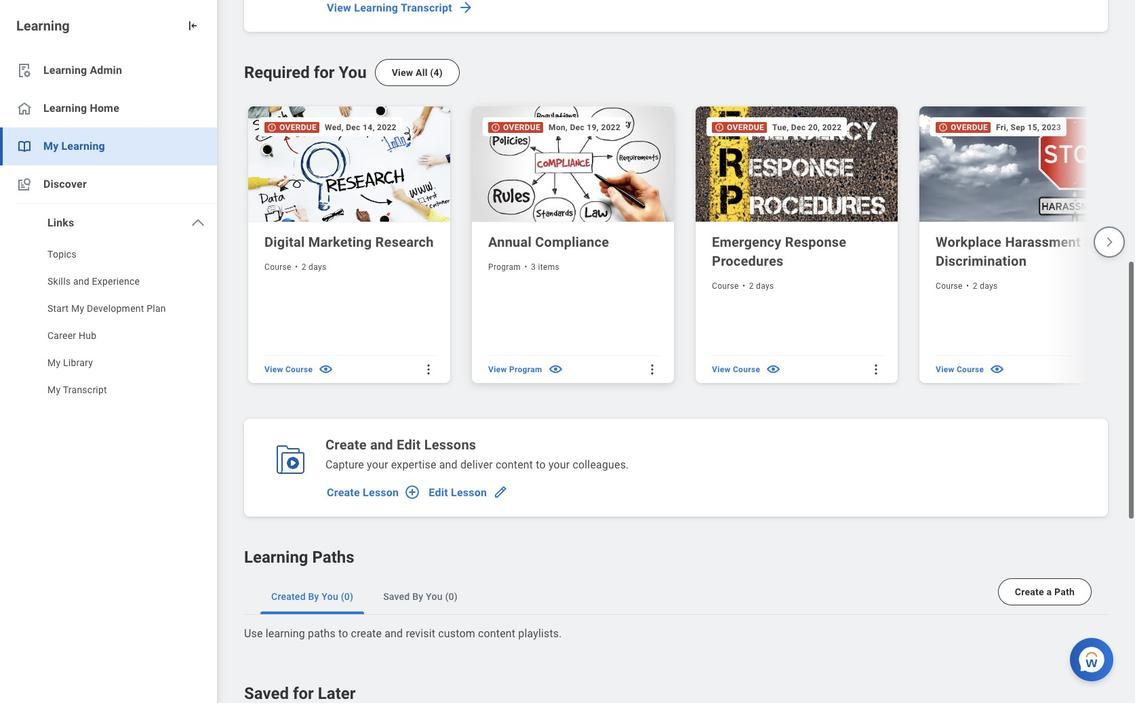 Task type: vqa. For each thing, say whether or not it's contained in the screenshot.


Task type: locate. For each thing, give the bounding box(es) containing it.
overdue for workplace
[[951, 122, 989, 132]]

create
[[326, 436, 367, 452], [327, 485, 360, 498], [1015, 586, 1045, 597]]

items
[[538, 262, 560, 271]]

0 horizontal spatial 2
[[302, 262, 307, 271]]

you up the paths
[[322, 591, 338, 602]]

2 horizontal spatial visible image
[[990, 361, 1006, 377]]

visible image
[[548, 361, 564, 377], [766, 361, 782, 377], [990, 361, 1006, 377]]

overdue
[[280, 122, 317, 132], [503, 122, 541, 132], [727, 122, 765, 132], [951, 122, 989, 132]]

to inside create and edit lessons capture your expertise and deliver content to your colleagues.
[[536, 458, 546, 471]]

view for visible image
[[265, 364, 283, 374]]

for
[[314, 62, 335, 81], [293, 684, 314, 703]]

days down discrimination
[[980, 281, 998, 290]]

visible image for compliance
[[548, 361, 564, 377]]

by
[[308, 591, 319, 602], [413, 591, 424, 602]]

2022 for compliance
[[601, 122, 621, 132]]

by for created
[[308, 591, 319, 602]]

by right "created"
[[308, 591, 319, 602]]

0 horizontal spatial you
[[322, 591, 338, 602]]

1 horizontal spatial (0)
[[445, 591, 458, 602]]

report parameter image
[[16, 62, 33, 79]]

0 horizontal spatial 2 days
[[302, 262, 327, 271]]

view all (4)
[[392, 66, 443, 77]]

1 2022 from the left
[[377, 122, 397, 132]]

2 down digital
[[302, 262, 307, 271]]

2 horizontal spatial you
[[426, 591, 443, 602]]

content inside create and edit lessons capture your expertise and deliver content to your colleagues.
[[496, 458, 533, 471]]

1 exclamation circle image from the left
[[267, 122, 277, 132]]

2 overdue from the left
[[503, 122, 541, 132]]

2 down discrimination
[[973, 281, 978, 290]]

by for saved
[[413, 591, 424, 602]]

1 horizontal spatial lesson
[[451, 485, 487, 498]]

mon, dec 19, 2022
[[549, 122, 621, 132]]

dec left 19, at the right top of page
[[570, 122, 585, 132]]

transformation import image
[[186, 19, 199, 33]]

3 2022 from the left
[[823, 122, 842, 132]]

(4)
[[430, 66, 443, 77]]

2022 for marketing
[[377, 122, 397, 132]]

(0)
[[341, 591, 354, 602], [445, 591, 458, 602]]

create inside button
[[1015, 586, 1045, 597]]

sep
[[1011, 122, 1026, 132]]

use
[[244, 627, 263, 640]]

you up wed, dec 14, 2022
[[339, 62, 367, 81]]

1 horizontal spatial to
[[536, 458, 546, 471]]

1 horizontal spatial by
[[413, 591, 424, 602]]

2 down procedures
[[749, 281, 754, 290]]

1 horizontal spatial you
[[339, 62, 367, 81]]

lesson
[[363, 485, 399, 498], [451, 485, 487, 498]]

overdue left tue,
[[727, 122, 765, 132]]

0 vertical spatial create
[[326, 436, 367, 452]]

career hub
[[47, 330, 97, 341]]

1 horizontal spatial 2022
[[601, 122, 621, 132]]

1 view course from the left
[[265, 364, 313, 374]]

2 days down procedures
[[749, 281, 774, 290]]

days
[[309, 262, 327, 271], [756, 281, 774, 290], [980, 281, 998, 290]]

2022 right 20,
[[823, 122, 842, 132]]

days down procedures
[[756, 281, 774, 290]]

0 horizontal spatial related actions vertical image
[[422, 362, 436, 376]]

my left library
[[47, 358, 61, 368]]

1 by from the left
[[308, 591, 319, 602]]

4 overdue from the left
[[951, 122, 989, 132]]

exclamation circle image left the fri,
[[939, 122, 948, 132]]

overdue left the fri,
[[951, 122, 989, 132]]

1 dec from the left
[[346, 122, 361, 132]]

2 days down discrimination
[[973, 281, 998, 290]]

lesson inside 'link'
[[451, 485, 487, 498]]

2 horizontal spatial 2
[[973, 281, 978, 290]]

learning admin link
[[0, 52, 217, 90]]

3 view course from the left
[[936, 364, 985, 374]]

created
[[271, 591, 306, 602]]

and up expertise
[[370, 436, 393, 452]]

lesson down 'deliver'
[[451, 485, 487, 498]]

0 horizontal spatial visible image
[[548, 361, 564, 377]]

my right start
[[71, 303, 84, 314]]

expertise
[[391, 458, 437, 471]]

content up edit icon
[[496, 458, 533, 471]]

0 horizontal spatial days
[[309, 262, 327, 271]]

fri,
[[997, 122, 1009, 132]]

learning for learning
[[16, 18, 70, 34]]

create left a at the bottom
[[1015, 586, 1045, 597]]

saved
[[383, 591, 410, 602], [244, 684, 289, 703]]

exclamation circle image left tue,
[[715, 122, 725, 132]]

2 by from the left
[[413, 591, 424, 602]]

1 vertical spatial saved
[[244, 684, 289, 703]]

exclamation circle image
[[267, 122, 277, 132], [491, 122, 501, 132], [715, 122, 725, 132], [939, 122, 948, 132]]

(0) down paths
[[341, 591, 354, 602]]

0 horizontal spatial your
[[367, 458, 388, 471]]

capture
[[326, 458, 364, 471]]

3 exclamation circle image from the left
[[715, 122, 725, 132]]

1 horizontal spatial your
[[549, 458, 570, 471]]

2 horizontal spatial days
[[980, 281, 998, 290]]

related actions vertical image
[[422, 362, 436, 376], [870, 362, 883, 376]]

0 horizontal spatial by
[[308, 591, 319, 602]]

dec left 20,
[[792, 122, 806, 132]]

overdue left mon,
[[503, 122, 541, 132]]

0 horizontal spatial dec
[[346, 122, 361, 132]]

colleagues.
[[573, 458, 629, 471]]

2 horizontal spatial 2 days
[[973, 281, 998, 290]]

my library link
[[0, 351, 217, 378]]

days down marketing
[[309, 262, 327, 271]]

(0) inside button
[[341, 591, 354, 602]]

to right the paths
[[339, 627, 348, 640]]

2 days
[[302, 262, 327, 271], [749, 281, 774, 290], [973, 281, 998, 290]]

saved for saved by you (0)
[[383, 591, 410, 602]]

my
[[43, 140, 59, 153], [71, 303, 84, 314], [47, 358, 61, 368], [47, 385, 61, 396]]

to
[[536, 458, 546, 471], [339, 627, 348, 640]]

3 overdue from the left
[[727, 122, 765, 132]]

create
[[351, 627, 382, 640]]

dec for response
[[792, 122, 806, 132]]

view inside "view learning transcript" link
[[327, 0, 351, 13]]

program
[[488, 262, 521, 271], [509, 364, 543, 374]]

overdue left wed,
[[280, 122, 317, 132]]

create lesson
[[327, 485, 399, 498]]

0 horizontal spatial transcript
[[63, 385, 107, 396]]

fri, sep 15, 2023
[[997, 122, 1062, 132]]

playlists.
[[519, 627, 562, 640]]

transcript down library
[[63, 385, 107, 396]]

your
[[367, 458, 388, 471], [549, 458, 570, 471]]

2022 right 14,
[[377, 122, 397, 132]]

1 vertical spatial edit
[[429, 485, 448, 498]]

create up capture
[[326, 436, 367, 452]]

your up "create lesson" link
[[367, 458, 388, 471]]

3 dec from the left
[[792, 122, 806, 132]]

wed, dec 14, 2022
[[325, 122, 397, 132]]

1 overdue from the left
[[280, 122, 317, 132]]

and right skills
[[73, 276, 89, 287]]

annual
[[488, 233, 532, 250]]

list
[[0, 52, 217, 405], [244, 102, 1136, 386], [0, 242, 217, 405]]

you for created by you (0)
[[322, 591, 338, 602]]

saved down use
[[244, 684, 289, 703]]

saved up use learning paths to create and revisit custom content playlists.
[[383, 591, 410, 602]]

annual compliance
[[488, 233, 609, 250]]

0 vertical spatial program
[[488, 262, 521, 271]]

2 lesson from the left
[[451, 485, 487, 498]]

2 related actions vertical image from the left
[[870, 362, 883, 376]]

for right required
[[314, 62, 335, 81]]

1 vertical spatial transcript
[[63, 385, 107, 396]]

0 vertical spatial to
[[536, 458, 546, 471]]

2 for emergency
[[749, 281, 754, 290]]

2 your from the left
[[549, 458, 570, 471]]

saved inside saved by you (0) button
[[383, 591, 410, 602]]

1 horizontal spatial dec
[[570, 122, 585, 132]]

1 horizontal spatial visible image
[[766, 361, 782, 377]]

and down lessons
[[439, 458, 458, 471]]

2023
[[1042, 122, 1062, 132]]

1 (0) from the left
[[341, 591, 354, 602]]

2 days for digital
[[302, 262, 327, 271]]

2 dec from the left
[[570, 122, 585, 132]]

2 horizontal spatial 2022
[[823, 122, 842, 132]]

0 horizontal spatial edit
[[397, 436, 421, 452]]

your left colleagues.
[[549, 458, 570, 471]]

skills and experience link
[[0, 269, 217, 296]]

my right the book open image
[[43, 140, 59, 153]]

exclamation circle image down required
[[267, 122, 277, 132]]

(0) up custom
[[445, 591, 458, 602]]

saved for saved for later
[[244, 684, 289, 703]]

dec
[[346, 122, 361, 132], [570, 122, 585, 132], [792, 122, 806, 132]]

for for required
[[314, 62, 335, 81]]

days for digital
[[309, 262, 327, 271]]

view for 1st visible icon from right
[[936, 364, 955, 374]]

you up revisit
[[426, 591, 443, 602]]

exclamation circle image left mon,
[[491, 122, 501, 132]]

view for 'arrow right' image
[[327, 0, 351, 13]]

1 horizontal spatial edit
[[429, 485, 448, 498]]

2 visible image from the left
[[766, 361, 782, 377]]

1 visible image from the left
[[548, 361, 564, 377]]

1 lesson from the left
[[363, 485, 399, 498]]

2022
[[377, 122, 397, 132], [601, 122, 621, 132], [823, 122, 842, 132]]

2022 right 19, at the right top of page
[[601, 122, 621, 132]]

workplace harassment & discrimination
[[936, 233, 1094, 269]]

workplace harassment & discrimination image
[[920, 106, 1125, 222]]

lesson left plus circle icon on the bottom left
[[363, 485, 399, 498]]

2 horizontal spatial view course
[[936, 364, 985, 374]]

0 horizontal spatial view course
[[265, 364, 313, 374]]

by inside button
[[308, 591, 319, 602]]

1 horizontal spatial days
[[756, 281, 774, 290]]

1 related actions vertical image from the left
[[422, 362, 436, 376]]

1 horizontal spatial view course
[[712, 364, 761, 374]]

my for my learning
[[43, 140, 59, 153]]

discover
[[43, 178, 87, 191]]

1 vertical spatial create
[[327, 485, 360, 498]]

emergency
[[712, 233, 782, 250]]

(0) inside button
[[445, 591, 458, 602]]

2 view course from the left
[[712, 364, 761, 374]]

2 (0) from the left
[[445, 591, 458, 602]]

by up revisit
[[413, 591, 424, 602]]

2 vertical spatial create
[[1015, 586, 1045, 597]]

discrimination
[[936, 252, 1027, 269]]

you inside button
[[322, 591, 338, 602]]

0 horizontal spatial lesson
[[363, 485, 399, 498]]

content right custom
[[478, 627, 516, 640]]

you
[[339, 62, 367, 81], [322, 591, 338, 602], [426, 591, 443, 602]]

home image
[[16, 100, 33, 117]]

1 horizontal spatial related actions vertical image
[[870, 362, 883, 376]]

0 vertical spatial saved
[[383, 591, 410, 602]]

1 vertical spatial to
[[339, 627, 348, 640]]

0 vertical spatial for
[[314, 62, 335, 81]]

for left later
[[293, 684, 314, 703]]

and left revisit
[[385, 627, 403, 640]]

0 horizontal spatial (0)
[[341, 591, 354, 602]]

tue, dec 20, 2022
[[773, 122, 842, 132]]

create inside create and edit lessons capture your expertise and deliver content to your colleagues.
[[326, 436, 367, 452]]

days for workplace
[[980, 281, 998, 290]]

exclamation circle image for digital marketing research
[[267, 122, 277, 132]]

transcript left 'arrow right' image
[[401, 0, 452, 13]]

you inside button
[[426, 591, 443, 602]]

0 vertical spatial edit
[[397, 436, 421, 452]]

links
[[47, 216, 74, 229]]

0 horizontal spatial to
[[339, 627, 348, 640]]

list containing topics
[[0, 242, 217, 405]]

2 days down marketing
[[302, 262, 327, 271]]

0 vertical spatial content
[[496, 458, 533, 471]]

4 exclamation circle image from the left
[[939, 122, 948, 132]]

related actions vertical image
[[646, 362, 659, 376]]

2 horizontal spatial dec
[[792, 122, 806, 132]]

dec left 14,
[[346, 122, 361, 132]]

course
[[265, 262, 292, 271], [712, 281, 739, 290], [936, 281, 963, 290], [286, 364, 313, 374], [733, 364, 761, 374], [957, 364, 985, 374]]

edit up expertise
[[397, 436, 421, 452]]

create a path
[[1015, 586, 1075, 597]]

library
[[63, 358, 93, 368]]

1 horizontal spatial 2
[[749, 281, 754, 290]]

edit right plus circle icon on the bottom left
[[429, 485, 448, 498]]

1 horizontal spatial 2 days
[[749, 281, 774, 290]]

create for a
[[1015, 586, 1045, 597]]

emergency response procedures
[[712, 233, 847, 269]]

2022 for response
[[823, 122, 842, 132]]

by inside button
[[413, 591, 424, 602]]

chevron up image
[[190, 215, 206, 231]]

later
[[318, 684, 356, 703]]

list containing learning admin
[[0, 52, 217, 405]]

1 vertical spatial for
[[293, 684, 314, 703]]

marketing
[[308, 233, 372, 250]]

1 horizontal spatial saved
[[383, 591, 410, 602]]

to left colleagues.
[[536, 458, 546, 471]]

2
[[302, 262, 307, 271], [749, 281, 754, 290], [973, 281, 978, 290]]

2 exclamation circle image from the left
[[491, 122, 501, 132]]

learning paths
[[244, 547, 355, 566]]

you for required for you
[[339, 62, 367, 81]]

skills
[[47, 276, 71, 287]]

0 horizontal spatial saved
[[244, 684, 289, 703]]

mon,
[[549, 122, 568, 132]]

emergency response procedures link
[[712, 232, 885, 270]]

related actions vertical image for digital marketing research
[[422, 362, 436, 376]]

learning
[[354, 0, 398, 13], [16, 18, 70, 34], [43, 64, 87, 77], [43, 102, 87, 115], [61, 140, 105, 153], [244, 547, 308, 566]]

chevron right image
[[1104, 235, 1116, 248]]

edit image
[[493, 484, 509, 500]]

my down my library
[[47, 385, 61, 396]]

0 horizontal spatial 2022
[[377, 122, 397, 132]]

home
[[90, 102, 119, 115]]

create down capture
[[327, 485, 360, 498]]

you for saved by you (0)
[[426, 591, 443, 602]]

1 horizontal spatial transcript
[[401, 0, 452, 13]]

lesson for edit lesson
[[451, 485, 487, 498]]

2 2022 from the left
[[601, 122, 621, 132]]

overdue for annual
[[503, 122, 541, 132]]



Task type: describe. For each thing, give the bounding box(es) containing it.
3 items
[[531, 262, 560, 271]]

saved for later
[[244, 684, 356, 703]]

paths
[[308, 627, 336, 640]]

create and edit lessons capture your expertise and deliver content to your colleagues.
[[326, 436, 629, 471]]

admin
[[90, 64, 122, 77]]

saved by you (0)
[[383, 591, 458, 602]]

view course for digital marketing research
[[265, 364, 313, 374]]

lessons
[[424, 436, 476, 452]]

annual compliance link
[[488, 232, 661, 251]]

learning home
[[43, 102, 119, 115]]

edit inside create and edit lessons capture your expertise and deliver content to your colleagues.
[[397, 436, 421, 452]]

lesson for create lesson
[[363, 485, 399, 498]]

saved by you (0) button
[[373, 579, 469, 614]]

revisit
[[406, 627, 436, 640]]

plus circle image
[[405, 484, 421, 500]]

digital marketing research image
[[248, 106, 453, 222]]

visible image
[[318, 361, 334, 377]]

my for my transcript
[[47, 385, 61, 396]]

1 your from the left
[[367, 458, 388, 471]]

dec for compliance
[[570, 122, 585, 132]]

15,
[[1028, 122, 1040, 132]]

my for my library
[[47, 358, 61, 368]]

my learning
[[43, 140, 105, 153]]

paths
[[312, 547, 355, 566]]

list containing digital marketing research
[[244, 102, 1136, 386]]

workplace harassment & discrimination link
[[936, 232, 1109, 270]]

response
[[785, 233, 847, 250]]

learning admin
[[43, 64, 122, 77]]

2 days for emergency
[[749, 281, 774, 290]]

my library
[[47, 358, 93, 368]]

dec for marketing
[[346, 122, 361, 132]]

skills and experience
[[47, 276, 140, 287]]

exclamation circle image for annual compliance
[[491, 122, 501, 132]]

learning for learning home
[[43, 102, 87, 115]]

related actions vertical image for emergency response procedures
[[870, 362, 883, 376]]

plan
[[147, 303, 166, 314]]

career hub link
[[0, 324, 217, 351]]

created by you (0)
[[271, 591, 354, 602]]

learning home link
[[0, 90, 217, 128]]

(0) for saved by you (0)
[[445, 591, 458, 602]]

start my development plan
[[47, 303, 166, 314]]

overdue for digital
[[280, 122, 317, 132]]

custom
[[438, 627, 475, 640]]

view for visible icon for response
[[712, 364, 731, 374]]

&
[[1085, 233, 1094, 250]]

harassment
[[1006, 233, 1081, 250]]

visible image for response
[[766, 361, 782, 377]]

created by you (0) button
[[261, 579, 364, 614]]

14,
[[363, 122, 375, 132]]

create for and
[[326, 436, 367, 452]]

3 visible image from the left
[[990, 361, 1006, 377]]

create lesson link
[[322, 478, 424, 505]]

20,
[[808, 122, 820, 132]]

view learning transcript link
[[322, 0, 477, 20]]

links button
[[0, 204, 217, 242]]

emergency response procedures image
[[696, 106, 901, 222]]

view program
[[488, 364, 543, 374]]

required
[[244, 62, 310, 81]]

learning for learning admin
[[43, 64, 87, 77]]

1 vertical spatial program
[[509, 364, 543, 374]]

digital
[[265, 233, 305, 250]]

a
[[1047, 586, 1052, 597]]

start
[[47, 303, 69, 314]]

view course for emergency response procedures
[[712, 364, 761, 374]]

my transcript link
[[0, 378, 217, 405]]

my learning link
[[0, 128, 217, 166]]

annual compliance image
[[472, 106, 677, 222]]

edit lesson link
[[424, 478, 512, 505]]

experience
[[92, 276, 140, 287]]

2 for workplace
[[973, 281, 978, 290]]

view learning transcript
[[327, 0, 452, 13]]

2 days for workplace
[[973, 281, 998, 290]]

book open image
[[16, 138, 33, 155]]

2 for digital
[[302, 262, 307, 271]]

tue,
[[773, 122, 789, 132]]

research
[[376, 233, 434, 250]]

3
[[531, 262, 536, 271]]

and inside "list"
[[73, 276, 89, 287]]

learning for learning paths
[[244, 547, 308, 566]]

my transcript
[[47, 385, 107, 396]]

0 vertical spatial transcript
[[401, 0, 452, 13]]

create a path button
[[999, 578, 1092, 605]]

view for visible icon associated with compliance
[[488, 364, 507, 374]]

1 vertical spatial content
[[478, 627, 516, 640]]

exclamation circle image for emergency response procedures
[[715, 122, 725, 132]]

view inside "view all (4)" button
[[392, 66, 413, 77]]

exclamation circle image for workplace harassment & discrimination
[[939, 122, 948, 132]]

career
[[47, 330, 76, 341]]

all
[[416, 66, 428, 77]]

learning paths tabs tab list
[[244, 579, 1109, 615]]

view all (4) button
[[375, 58, 460, 85]]

topics
[[47, 249, 77, 260]]

days for emergency
[[756, 281, 774, 290]]

wed,
[[325, 122, 344, 132]]

discover link
[[0, 166, 217, 204]]

development
[[87, 303, 144, 314]]

overdue for emergency
[[727, 122, 765, 132]]

create for lesson
[[327, 485, 360, 498]]

topics link
[[0, 242, 217, 269]]

learning
[[266, 627, 305, 640]]

edit lesson
[[429, 485, 487, 498]]

deliver
[[461, 458, 493, 471]]

edit inside 'link'
[[429, 485, 448, 498]]

path
[[1055, 586, 1075, 597]]

for for saved
[[293, 684, 314, 703]]

19,
[[587, 122, 599, 132]]

digital marketing research
[[265, 233, 434, 250]]

arrow right image
[[458, 0, 474, 15]]

(0) for created by you (0)
[[341, 591, 354, 602]]

workplace
[[936, 233, 1002, 250]]

required for you
[[244, 62, 367, 81]]

compliance
[[535, 233, 609, 250]]



